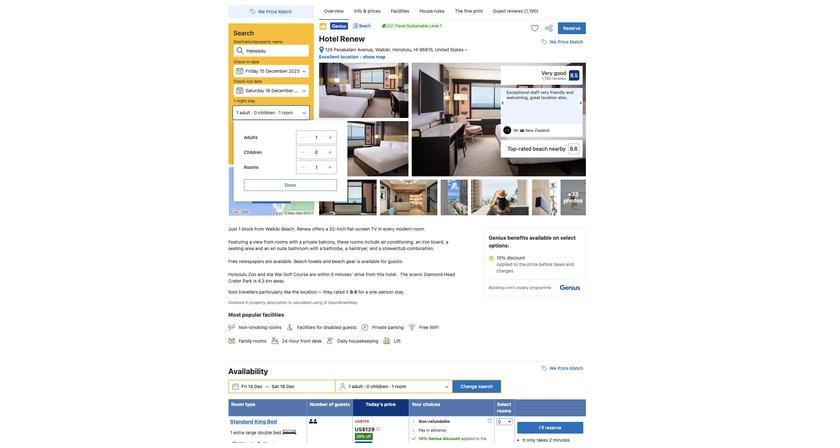 Task type: describe. For each thing, give the bounding box(es) containing it.
for left disabled at the left bottom of the page
[[316, 325, 322, 330]]

8.5
[[570, 73, 578, 78]]

1 horizontal spatial 16
[[265, 88, 270, 93]]

the for like
[[292, 289, 299, 295]]

genius inside genius benefits available on select options:
[[489, 235, 506, 241]]

change search
[[461, 384, 493, 389]]

1 vertical spatial is
[[253, 278, 257, 284]]

most
[[228, 312, 241, 318]]

1 horizontal spatial —
[[318, 289, 322, 295]]

0 horizontal spatial —
[[265, 384, 269, 389]]

a down air
[[379, 246, 381, 251]]

1 horizontal spatial adult
[[352, 384, 363, 389]]

friendly
[[550, 90, 565, 95]]

friday 15 december 2023
[[246, 68, 300, 74]]

beach inside just 1 block from waikiki beach, renew offers a 32-inch flat-screen tv in every modern room. featuring a view from rooms with a private balcony, these rooms include air conditioning, an iron board, a seating area and an en suite bathroom with a bathrobe, a hairdryer, and a shower/tub combination. free newspapers are available. beach towels and beach gear is available for guests. honolulu zoo and ala wai golf course are within 5 minutes' drive from this hotel.  the scenic diamond head crater park is 4.3 km away.
[[294, 259, 307, 264]]

options:
[[489, 243, 509, 249]]

parking
[[388, 325, 404, 330]]

available inside just 1 block from waikiki beach, renew offers a 32-inch flat-screen tv in every modern room. featuring a view from rooms with a private balcony, these rooms include air conditioning, an iron board, a seating area and an en suite bathroom with a bathrobe, a hairdryer, and a shower/tub combination. free newspapers are available. beach towels and beach gear is available for guests. honolulu zoo and ala wai golf course are within 5 minutes' drive from this hotel.  the scenic diamond head crater park is 4.3 km away.
[[361, 259, 380, 264]]

these
[[337, 239, 349, 245]]

change search button
[[453, 381, 501, 393]]

room type
[[231, 402, 255, 407]]

beach inside just 1 block from waikiki beach, renew offers a 32-inch flat-screen tv in every modern room. featuring a view from rooms with a private balcony, these rooms include air conditioning, an iron board, a seating area and an en suite bathroom with a bathrobe, a hairdryer, and a shower/tub combination. free newspapers are available. beach towels and beach gear is available for guests. honolulu zoo and ala wai golf course are within 5 minutes' drive from this hotel.  the scenic diamond head crater park is 4.3 km away.
[[332, 259, 345, 264]]

1 vertical spatial 1 adult · 0 children · 1 room
[[349, 384, 406, 389]]

family
[[239, 338, 252, 344]]

overview link
[[319, 3, 349, 20]]

hotel
[[319, 34, 339, 43]]

1 vertical spatial children
[[371, 384, 388, 389]]

10% genius discount
[[419, 436, 460, 441]]

towels
[[308, 259, 322, 264]]

date for check-out date
[[254, 79, 262, 84]]

modern
[[396, 226, 412, 232]]

benefits
[[507, 235, 528, 241]]

5
[[331, 272, 334, 277]]

10% discount applied to the price before taxes and charges
[[497, 255, 574, 274]]

1 dec from the left
[[254, 384, 263, 389]]

before inside applied to the price before taxes and charges
[[429, 442, 441, 443]]

a up bathroom
[[299, 239, 302, 245]]

1 horizontal spatial beach
[[533, 146, 548, 152]]

32-
[[329, 226, 337, 232]]

select
[[497, 402, 511, 407]]

2 vertical spatial we price match
[[550, 366, 583, 371]]

show
[[257, 195, 269, 200]]

before inside 10% discount applied to the price before taxes and charges
[[539, 262, 553, 267]]

balcony,
[[319, 239, 336, 245]]

i'm travelling for work
[[239, 132, 279, 137]]

2 horizontal spatial 0
[[367, 384, 369, 389]]

charges inside applied to the price before taxes and charges
[[461, 442, 476, 443]]

to inside applied to the price before taxes and charges
[[476, 436, 479, 441]]

1 vertical spatial are
[[309, 272, 316, 277]]

zoo
[[248, 272, 256, 277]]

28%
[[356, 434, 365, 439]]

include
[[364, 239, 380, 245]]

check- for out
[[234, 79, 247, 84]]

a down "balcony,"
[[320, 246, 322, 251]]

10% for 10% genius discount
[[419, 436, 427, 441]]

top-
[[508, 146, 519, 152]]

and inside "exceptional staff very friendly and welcoming, great location also."
[[566, 90, 573, 95]]

in for pay in advance
[[426, 428, 430, 433]]

0 vertical spatial guests
[[343, 325, 357, 330]]

guest
[[493, 8, 506, 14]]

friday
[[246, 68, 258, 74]]

1 vertical spatial we
[[550, 39, 556, 45]]

openstreetmap
[[328, 300, 357, 305]]

for inside search section
[[264, 132, 269, 137]]

price inside search section
[[266, 9, 277, 14]]

shower/tub
[[383, 246, 406, 251]]

smoking
[[249, 325, 267, 330]]

we inside search section
[[258, 9, 265, 14]]

guests.
[[388, 259, 403, 264]]

applied
[[497, 262, 513, 267]]

welcoming,
[[507, 95, 529, 100]]

2 vertical spatial we
[[550, 366, 556, 371]]

1 horizontal spatial is
[[288, 300, 291, 305]]

price inside 10% discount applied to the price before taxes and charges
[[527, 262, 538, 267]]

1 vertical spatial price
[[384, 402, 396, 407]]

disabled
[[324, 325, 341, 330]]

inch
[[337, 226, 346, 232]]

choices
[[423, 402, 440, 407]]

level
[[429, 23, 439, 28]]

map inside 129 paoakalani avenue, waikiki, honolulu, hi 96815, united states – excellent location - show map
[[376, 54, 386, 59]]

saturday 16 december 2023
[[246, 88, 306, 93]]

diamond
[[424, 272, 443, 277]]

destination/property
[[234, 39, 271, 44]]

8.6
[[570, 146, 578, 152]]

1 adult · 0 children · 1 room inside search section
[[236, 110, 293, 115]]

today's price
[[366, 402, 396, 407]]

search section
[[226, 0, 347, 216]]

1 vertical spatial free
[[419, 325, 429, 330]]

a left one-
[[365, 289, 368, 295]]

location inside "exceptional staff very friendly and welcoming, great location also."
[[542, 95, 557, 100]]

new
[[526, 128, 534, 133]]

in inside just 1 block from waikiki beach, renew offers a 32-inch flat-screen tv in every modern room. featuring a view from rooms with a private balcony, these rooms include air conditioning, an iron board, a seating area and an en suite bathroom with a bathrobe, a hairdryer, and a shower/tub combination. free newspapers are available. beach towels and beach gear is available for guests. honolulu zoo and ala wai golf course are within 5 minutes' drive from this hotel.  the scenic diamond head crater park is 4.3 km away.
[[378, 226, 382, 232]]

a up area
[[249, 239, 252, 245]]

taxes inside 10% discount applied to the price before taxes and charges
[[554, 262, 565, 267]]

and up 4.3
[[258, 272, 265, 277]]

travellers
[[239, 289, 258, 295]]

0 vertical spatial are
[[265, 259, 272, 264]]

newspapers
[[239, 259, 264, 264]]

just 1 block from waikiki beach, renew offers a 32-inch flat-screen tv in every modern room. featuring a view from rooms with a private balcony, these rooms include air conditioning, an iron board, a seating area and an en suite bathroom with a bathrobe, a hairdryer, and a shower/tub combination. free newspapers are available. beach towels and beach gear is available for guests. honolulu zoo and ala wai golf course are within 5 minutes' drive from this hotel.  the scenic diamond head crater park is 4.3 km away.
[[228, 226, 456, 284]]

0 vertical spatial &
[[363, 8, 367, 14]]

this
[[377, 272, 384, 277]]

hi
[[414, 47, 418, 52]]

©
[[324, 300, 327, 305]]

pay in advance
[[419, 428, 446, 433]]

on inside search section
[[270, 195, 275, 200]]

excellent location - show map button
[[319, 54, 386, 59]]

2 vertical spatial location
[[300, 289, 317, 295]]

rooms inside select rooms
[[497, 408, 511, 414]]

1 vertical spatial with
[[310, 246, 319, 251]]

valign  initial image
[[319, 22, 327, 30]]

1 vertical spatial price
[[558, 39, 569, 45]]

good
[[554, 70, 566, 76]]

view
[[253, 239, 263, 245]]

1 vertical spatial 1 adult · 0 children · 1 room button
[[337, 381, 452, 393]]

0 horizontal spatial 15
[[238, 70, 241, 74]]

us$179
[[355, 419, 369, 424]]

1 extra-large double bed
[[230, 430, 283, 435]]

children inside search section
[[258, 110, 275, 115]]

0 horizontal spatial rated
[[334, 289, 345, 295]]

reviews inside very good 1,190 reviews
[[552, 76, 566, 81]]

golf
[[283, 272, 292, 277]]

0 horizontal spatial 16
[[238, 90, 242, 93]]

2 vertical spatial price
[[558, 366, 569, 371]]

0 horizontal spatial reviews
[[507, 8, 523, 14]]

entire homes & apartments
[[239, 123, 289, 128]]

2 horizontal spatial is
[[357, 259, 360, 264]]

1 vertical spatial match
[[570, 39, 583, 45]]

–
[[465, 47, 467, 52]]

offers
[[312, 226, 324, 232]]

rooms down the facilities
[[268, 325, 281, 330]]

0 horizontal spatial genius
[[428, 436, 442, 441]]

+32
[[568, 191, 579, 198]]

and down 'include'
[[370, 246, 378, 251]]

hairdryer,
[[349, 246, 369, 251]]

10% for 10% discount applied to the price before taxes and charges
[[497, 255, 506, 261]]

1 horizontal spatial an
[[416, 239, 421, 245]]

hotel.
[[386, 272, 397, 277]]

select
[[560, 235, 576, 241]]

1 vertical spatial guests
[[335, 402, 350, 407]]

just
[[228, 226, 237, 232]]

work
[[270, 132, 279, 137]]

adult inside search section
[[240, 110, 250, 115]]

0 vertical spatial rated
[[519, 146, 532, 152]]

show on map
[[257, 195, 286, 200]]

room inside search section
[[282, 110, 293, 115]]

the inside just 1 block from waikiki beach, renew offers a 32-inch flat-screen tv in every modern room. featuring a view from rooms with a private balcony, these rooms include air conditioning, an iron board, a seating area and an en suite bathroom with a bathrobe, a hairdryer, and a shower/tub combination. free newspapers are available. beach towels and beach gear is available for guests. honolulu zoo and ala wai golf course are within 5 minutes' drive from this hotel.  the scenic diamond head crater park is 4.3 km away.
[[400, 272, 408, 277]]

most popular facilities
[[228, 312, 284, 318]]

2 horizontal spatial 16
[[280, 384, 285, 389]]

adults
[[244, 135, 258, 140]]

loyalty
[[517, 285, 529, 290]]

0 horizontal spatial discount
[[443, 436, 460, 441]]

0 horizontal spatial 1 adult · 0 children · 1 room button
[[234, 107, 309, 119]]

they
[[323, 289, 332, 295]]

renew inside just 1 block from waikiki beach, renew offers a 32-inch flat-screen tv in every modern room. featuring a view from rooms with a private balcony, these rooms include air conditioning, an iron board, a seating area and an en suite bathroom with a bathrobe, a hairdryer, and a shower/tub combination. free newspapers are available. beach towels and beach gear is available for guests. honolulu zoo and ala wai golf course are within 5 minutes' drive from this hotel.  the scenic diamond head crater park is 4.3 km away.
[[297, 226, 311, 232]]

bathrobe,
[[324, 246, 344, 251]]

front
[[300, 338, 311, 344]]

rules
[[434, 8, 445, 14]]

fri
[[241, 384, 247, 389]]

stay
[[248, 98, 255, 103]]

free inside just 1 block from waikiki beach, renew offers a 32-inch flat-screen tv in every modern room. featuring a view from rooms with a private balcony, these rooms include air conditioning, an iron board, a seating area and an en suite bathroom with a bathrobe, a hairdryer, and a shower/tub combination. free newspapers are available. beach towels and beach gear is available for guests. honolulu zoo and ala wai golf course are within 5 minutes' drive from this hotel.  the scenic diamond head crater park is 4.3 km away.
[[228, 259, 238, 264]]

facilities for disabled guests
[[297, 325, 357, 330]]

en
[[271, 246, 276, 251]]

distance in property description is calculated using © openstreetmap
[[228, 300, 357, 305]]

saturday
[[246, 88, 264, 93]]



Task type: locate. For each thing, give the bounding box(es) containing it.
2023 for saturday 16 december 2023
[[295, 88, 306, 93]]

1 vertical spatial check-
[[234, 79, 247, 84]]

december for 16
[[272, 88, 293, 93]]

stay.
[[395, 289, 404, 295]]

the left the fine
[[455, 8, 463, 14]]

& right homes
[[264, 123, 267, 128]]

0 vertical spatial the
[[455, 8, 463, 14]]

we price match button inside search section
[[248, 6, 294, 18]]

an left en
[[264, 246, 269, 251]]

in inside search section
[[247, 59, 250, 64]]

genius down pay in advance
[[428, 436, 442, 441]]

and inside applied to the price before taxes and charges
[[453, 442, 460, 443]]

0 vertical spatial available
[[529, 235, 552, 241]]

location down the paoakalani
[[341, 54, 359, 59]]

area
[[245, 246, 254, 251]]

previous image
[[499, 101, 503, 105]]

1 horizontal spatial the
[[455, 8, 463, 14]]

• down your
[[413, 419, 415, 424]]

hour
[[290, 338, 299, 344]]

facilities up travel
[[391, 8, 409, 14]]

guests
[[343, 325, 357, 330], [335, 402, 350, 407]]

+32 photos link
[[561, 180, 586, 216]]

rooms down non-smoking rooms
[[253, 338, 266, 344]]

facilities link
[[386, 3, 414, 20]]

1 horizontal spatial 10%
[[497, 255, 506, 261]]

• for non-refundable
[[413, 419, 415, 424]]

— left sat
[[265, 384, 269, 389]]

1 vertical spatial map
[[276, 195, 286, 200]]

block
[[242, 226, 253, 232]]

beach left nearby
[[533, 146, 548, 152]]

charges inside 10% discount applied to the price before taxes and charges
[[497, 268, 513, 274]]

0 vertical spatial adult
[[240, 110, 250, 115]]

15 right fri
[[248, 384, 253, 389]]

room up apartments
[[282, 110, 293, 115]]

2 check- from the top
[[234, 79, 247, 84]]

next image
[[580, 101, 584, 105]]

1 vertical spatial to
[[476, 436, 479, 441]]

0 vertical spatial we price match
[[258, 9, 292, 14]]

on inside genius benefits available on select options:
[[553, 235, 559, 241]]

guests up daily
[[343, 325, 357, 330]]

rooms up suite
[[275, 239, 288, 245]]

• for pay in advance
[[413, 428, 415, 433]]

before down 10% genius discount
[[429, 442, 441, 443]]

match inside search section
[[278, 9, 292, 14]]

1 horizontal spatial on
[[553, 235, 559, 241]]

0 vertical spatial beach
[[533, 146, 548, 152]]

on left "select"
[[553, 235, 559, 241]]

and right friendly
[[566, 90, 573, 95]]

calculated
[[293, 300, 311, 305]]

board,
[[431, 239, 445, 245]]

1 vertical spatial an
[[264, 246, 269, 251]]

iron
[[422, 239, 430, 245]]

taxes
[[554, 262, 565, 267], [442, 442, 452, 443]]

0 vertical spatial an
[[416, 239, 421, 245]]

taxes down 10% genius discount
[[442, 442, 452, 443]]

0 vertical spatial beach
[[359, 24, 371, 28]]

an up combination.
[[416, 239, 421, 245]]

before up programme
[[539, 262, 553, 267]]

1 horizontal spatial price
[[419, 442, 428, 443]]

non-
[[239, 325, 249, 330], [419, 419, 429, 424]]

1 vertical spatial 2023
[[295, 88, 306, 93]]

sat 16 dec button
[[269, 381, 297, 393]]

location left also.
[[542, 95, 557, 100]]

using
[[313, 300, 323, 305]]

16 right sat
[[280, 384, 285, 389]]

we price match button
[[248, 6, 294, 18], [539, 36, 586, 48], [539, 363, 586, 374]]

1 inside just 1 block from waikiki beach, renew offers a 32-inch flat-screen tv in every modern room. featuring a view from rooms with a private balcony, these rooms include air conditioning, an iron board, a seating area and an en suite bathroom with a bathrobe, a hairdryer, and a shower/tub combination. free newspapers are available. beach towels and beach gear is available for guests. honolulu zoo and ala wai golf course are within 5 minutes' drive from this hotel.  the scenic diamond head crater park is 4.3 km away.
[[238, 226, 241, 232]]

0 horizontal spatial non-
[[239, 325, 249, 330]]

1 adult · 0 children · 1 room button up today's price
[[337, 381, 452, 393]]

non-refundable
[[419, 419, 450, 424]]

1 horizontal spatial &
[[363, 8, 367, 14]]

top-rated beach nearby element
[[504, 145, 566, 153]]

to inside 10% discount applied to the price before taxes and charges
[[514, 262, 518, 267]]

1 vertical spatial discount
[[443, 436, 460, 441]]

facilities up front
[[297, 325, 315, 330]]

for left guests.
[[381, 259, 387, 264]]

is left 4.3
[[253, 278, 257, 284]]

15 for fri
[[248, 384, 253, 389]]

& right info
[[363, 8, 367, 14]]

gear
[[346, 259, 356, 264]]

rated down the new
[[519, 146, 532, 152]]

bed
[[267, 419, 277, 425]]

scored 8.5 element
[[569, 70, 579, 81]]

0 horizontal spatial an
[[264, 246, 269, 251]]

and down "select"
[[566, 262, 574, 267]]

1 vertical spatial we price match
[[550, 39, 583, 45]]

print
[[473, 8, 483, 14]]

are up ala at the left bottom
[[265, 259, 272, 264]]

sat
[[272, 384, 279, 389]]

1 horizontal spatial dec
[[286, 384, 295, 389]]

december up 'saturday 16 december 2023'
[[266, 68, 287, 74]]

1 horizontal spatial the
[[481, 436, 487, 441]]

4.3
[[258, 278, 265, 284]]

15 for friday
[[260, 68, 264, 74]]

reviews right guest
[[507, 8, 523, 14]]

available inside genius benefits available on select options:
[[529, 235, 552, 241]]

date for check-in date
[[251, 59, 259, 64]]

for right the 9.4
[[358, 289, 364, 295]]

park
[[243, 278, 252, 284]]

1 horizontal spatial 15
[[248, 384, 253, 389]]

dec right sat
[[286, 384, 295, 389]]

room up today's price
[[395, 384, 406, 389]]

1 vertical spatial &
[[264, 123, 267, 128]]

in left property
[[245, 300, 249, 305]]

waikiki
[[265, 226, 280, 232]]

the inside applied to the price before taxes and charges
[[481, 436, 487, 441]]

beach up the course
[[294, 259, 307, 264]]

1 vertical spatial beach
[[294, 259, 307, 264]]

facilities for facilities
[[391, 8, 409, 14]]

8.6 element
[[568, 143, 579, 154]]

price right today's at the left of page
[[384, 402, 396, 407]]

type
[[245, 402, 255, 407]]

on
[[270, 195, 275, 200], [553, 235, 559, 241]]

Where are you going? field
[[244, 45, 309, 57]]

10% inside 10% discount applied to the price before taxes and charges
[[497, 255, 506, 261]]

map down done button
[[276, 195, 286, 200]]

non- up the pay
[[419, 419, 429, 424]]

renew up the paoakalani
[[340, 34, 365, 43]]

1 horizontal spatial available
[[529, 235, 552, 241]]

0 vertical spatial 0
[[254, 110, 257, 115]]

drive
[[354, 272, 365, 277]]

2
[[549, 437, 552, 443]]

2 vertical spatial 0
[[367, 384, 369, 389]]

solo travellers particularly like the location — they rated it 9.4 for a one-person stay.
[[228, 289, 404, 295]]

a right board,
[[446, 239, 448, 245]]

with up bathroom
[[289, 239, 298, 245]]

facilities for facilities for disabled guests
[[297, 325, 315, 330]]

from left "this"
[[366, 272, 376, 277]]

and down view
[[255, 246, 263, 251]]

0 horizontal spatial beach
[[294, 259, 307, 264]]

are left the within
[[309, 272, 316, 277]]

check- down the friday
[[234, 79, 247, 84]]

2 vertical spatial match
[[570, 366, 583, 371]]

16 right 'saturday'
[[265, 88, 270, 93]]

0 horizontal spatial on
[[270, 195, 275, 200]]

2 horizontal spatial 15
[[260, 68, 264, 74]]

2 horizontal spatial the
[[519, 262, 526, 267]]

the for to
[[519, 262, 526, 267]]

1 vertical spatial 0
[[315, 150, 318, 155]]

renew left offers
[[297, 226, 311, 232]]

the left the scenic
[[400, 272, 408, 277]]

with down private
[[310, 246, 319, 251]]

is down like
[[288, 300, 291, 305]]

click to open map view image
[[319, 46, 324, 54]]

a down these
[[345, 246, 348, 251]]

for inside just 1 block from waikiki beach, renew offers a 32-inch flat-screen tv in every modern room. featuring a view from rooms with a private balcony, these rooms include air conditioning, an iron board, a seating area and an en suite bathroom with a bathrobe, a hairdryer, and a shower/tub combination. free newspapers are available. beach towels and beach gear is available for guests. honolulu zoo and ala wai golf course are within 5 minutes' drive from this hotel.  the scenic diamond head crater park is 4.3 km away.
[[381, 259, 387, 264]]

paoakalani
[[334, 47, 356, 52]]

0 horizontal spatial 0
[[254, 110, 257, 115]]

children up entire homes & apartments at the left of page
[[258, 110, 275, 115]]

10%
[[497, 255, 506, 261], [419, 436, 427, 441]]

beach down info & prices link
[[359, 24, 371, 28]]

to
[[514, 262, 518, 267], [476, 436, 479, 441]]

1 adult · 0 children · 1 room up entire homes & apartments at the left of page
[[236, 110, 293, 115]]

united
[[435, 47, 449, 52]]

dec right fri
[[254, 384, 263, 389]]

we price match inside search section
[[258, 9, 292, 14]]

within
[[317, 272, 330, 277]]

& inside search section
[[264, 123, 267, 128]]

1 vertical spatial beach
[[332, 259, 345, 264]]

standard king bed
[[230, 419, 277, 425]]

1 horizontal spatial 0
[[315, 150, 318, 155]]

for left work
[[264, 132, 269, 137]]

0 vertical spatial renew
[[340, 34, 365, 43]]

1 vertical spatial facilities
[[297, 325, 315, 330]]

is right gear
[[357, 259, 360, 264]]

location inside 129 paoakalani avenue, waikiki, honolulu, hi 96815, united states – excellent location - show map
[[341, 54, 359, 59]]

— left they
[[318, 289, 322, 295]]

the fine print link
[[450, 3, 488, 20]]

1 horizontal spatial discount
[[507, 255, 525, 261]]

1 vertical spatial location
[[542, 95, 557, 100]]

0 vertical spatial match
[[278, 9, 292, 14]]

1 horizontal spatial 1 adult · 0 children · 1 room
[[349, 384, 406, 389]]

location
[[341, 54, 359, 59], [542, 95, 557, 100], [300, 289, 317, 295]]

non- up family at the left of page
[[239, 325, 249, 330]]

location up "calculated" on the left
[[300, 289, 317, 295]]

guest reviews (1,190)
[[493, 8, 538, 14]]

fine
[[464, 8, 472, 14]]

private
[[303, 239, 317, 245]]

1 horizontal spatial children
[[371, 384, 388, 389]]

on right show
[[270, 195, 275, 200]]

1-night stay
[[234, 98, 255, 103]]

in right tv
[[378, 226, 382, 232]]

the inside 10% discount applied to the price before taxes and charges
[[519, 262, 526, 267]]

check- up the friday
[[234, 59, 247, 64]]

0 vertical spatial 10%
[[497, 255, 506, 261]]

15
[[260, 68, 264, 74], [238, 70, 241, 74], [248, 384, 253, 389]]

in up the friday
[[247, 59, 250, 64]]

renew
[[340, 34, 365, 43], [297, 226, 311, 232]]

from right the block
[[254, 226, 264, 232]]

number of guests
[[310, 402, 350, 407]]

december for 15
[[266, 68, 287, 74]]

the fine print
[[455, 8, 483, 14]]

price down genius benefits available on select options:
[[527, 262, 538, 267]]

1 vertical spatial •
[[413, 428, 415, 433]]

more details on meals and payment options image
[[488, 419, 492, 423]]

desk
[[312, 338, 322, 344]]

discount up applied
[[507, 255, 525, 261]]

date up the friday
[[251, 59, 259, 64]]

1 vertical spatial taxes
[[442, 442, 452, 443]]

person
[[379, 289, 394, 295]]

1 vertical spatial 10%
[[419, 436, 427, 441]]

non- for smoking
[[239, 325, 249, 330]]

28% off
[[356, 434, 371, 439]]

1 horizontal spatial room
[[395, 384, 406, 389]]

1 horizontal spatial beach
[[359, 24, 371, 28]]

2 dec from the left
[[286, 384, 295, 389]]

2 • from the top
[[413, 428, 415, 433]]

0 vertical spatial we price match button
[[248, 6, 294, 18]]

air
[[381, 239, 386, 245]]

15 right the friday
[[260, 68, 264, 74]]

guests right of
[[335, 402, 350, 407]]

2 vertical spatial from
[[366, 272, 376, 277]]

nearby
[[549, 146, 566, 152]]

1 horizontal spatial taxes
[[554, 262, 565, 267]]

standard king bed link
[[230, 419, 303, 425]]

large
[[246, 430, 257, 435]]

today's
[[366, 402, 383, 407]]

travel sustainable level 1
[[395, 23, 442, 28]]

1 horizontal spatial non-
[[419, 419, 429, 424]]

0 horizontal spatial location
[[300, 289, 317, 295]]

rated very good element
[[504, 69, 566, 77]]

1 vertical spatial on
[[553, 235, 559, 241]]

apartments
[[268, 123, 289, 128]]

0 horizontal spatial with
[[289, 239, 298, 245]]

from up en
[[264, 239, 274, 245]]

discount down the advance at the right bottom of the page
[[443, 436, 460, 441]]

we
[[258, 9, 265, 14], [550, 39, 556, 45], [550, 366, 556, 371]]

1 vertical spatial from
[[264, 239, 274, 245]]

and down 10% genius discount
[[453, 442, 460, 443]]

0 vertical spatial facilities
[[391, 8, 409, 14]]

new zealand
[[526, 128, 549, 133]]

off
[[366, 434, 371, 439]]

check-in date
[[234, 59, 259, 64]]

2 vertical spatial the
[[481, 436, 487, 441]]

wifi
[[430, 325, 439, 330]]

0 horizontal spatial children
[[258, 110, 275, 115]]

housekeeping
[[349, 338, 378, 344]]

in for distance in property description is calculated using © openstreetmap
[[245, 300, 249, 305]]

and inside 10% discount applied to the price before taxes and charges
[[566, 262, 574, 267]]

0 vertical spatial to
[[514, 262, 518, 267]]

house rules
[[420, 8, 445, 14]]

map down "waikiki,"
[[376, 54, 386, 59]]

0 vertical spatial price
[[527, 262, 538, 267]]

rooms down select
[[497, 408, 511, 414]]

occupancy image
[[309, 420, 313, 424]]

0 vertical spatial location
[[341, 54, 359, 59]]

0 vertical spatial from
[[254, 226, 264, 232]]

0
[[254, 110, 257, 115], [315, 150, 318, 155], [367, 384, 369, 389]]

-
[[360, 54, 362, 59]]

0 vertical spatial 2023
[[289, 68, 300, 74]]

exceptional staff very friendly and welcoming, great location also.
[[507, 90, 573, 100]]

0 horizontal spatial before
[[429, 442, 441, 443]]

1,190
[[542, 76, 551, 81]]

occupancy image
[[313, 420, 318, 424]]

0 horizontal spatial adult
[[240, 110, 250, 115]]

check- for in
[[234, 59, 247, 64]]

map inside search section
[[276, 195, 286, 200]]

1 vertical spatial available
[[361, 259, 380, 264]]

28% off. you're getting 28% off the original price due to multiple deals and benefits.. element
[[355, 433, 373, 441]]

a left 32-
[[326, 226, 328, 232]]

1 horizontal spatial 1 adult · 0 children · 1 room button
[[337, 381, 452, 393]]

date right out
[[254, 79, 262, 84]]

1 vertical spatial we price match button
[[539, 36, 586, 48]]

in for check-in date
[[247, 59, 250, 64]]

in right the pay
[[426, 428, 430, 433]]

standard
[[230, 419, 253, 425]]

0 vertical spatial with
[[289, 239, 298, 245]]

discount inside 10% discount applied to the price before taxes and charges
[[507, 255, 525, 261]]

price
[[527, 262, 538, 267], [384, 402, 396, 407], [419, 442, 428, 443]]

1 adult · 0 children · 1 room up today's at the left of page
[[349, 384, 406, 389]]

1 vertical spatial —
[[265, 384, 269, 389]]

2 vertical spatial we price match button
[[539, 363, 586, 374]]

top-rated beach nearby
[[508, 146, 566, 152]]

available up "this"
[[361, 259, 380, 264]]

and right 'towels'
[[323, 259, 331, 264]]

reviews right 1,190
[[552, 76, 566, 81]]

•
[[413, 419, 415, 424], [413, 428, 415, 433]]

rated left it
[[334, 289, 345, 295]]

16 up night
[[238, 90, 242, 93]]

price inside applied to the price before taxes and charges
[[419, 442, 428, 443]]

0 vertical spatial 1 adult · 0 children · 1 room button
[[234, 107, 309, 119]]

2023 for friday 15 december 2023
[[289, 68, 300, 74]]

1 vertical spatial charges
[[461, 442, 476, 443]]

1 horizontal spatial before
[[539, 262, 553, 267]]

1 adult · 0 children · 1 room button up entire homes & apartments at the left of page
[[234, 107, 309, 119]]

like
[[284, 289, 291, 295]]

great
[[530, 95, 540, 100]]

private parking
[[372, 325, 404, 330]]

room.
[[413, 226, 425, 232]]

beach left gear
[[332, 259, 345, 264]]

1 check- from the top
[[234, 59, 247, 64]]

1 vertical spatial room
[[395, 384, 406, 389]]

0 vertical spatial children
[[258, 110, 275, 115]]

·
[[251, 110, 253, 115], [276, 110, 277, 115], [364, 384, 365, 389], [389, 384, 391, 389]]

rooms up hairdryer,
[[350, 239, 363, 245]]

0 vertical spatial reviews
[[507, 8, 523, 14]]

beach
[[533, 146, 548, 152], [332, 259, 345, 264]]

taxes down "select"
[[554, 262, 565, 267]]

non- for refundable
[[419, 419, 429, 424]]

1 • from the top
[[413, 419, 415, 424]]

0 vertical spatial price
[[266, 9, 277, 14]]

reserve
[[563, 25, 581, 31]]

booking.com's loyalty programme
[[489, 285, 551, 290]]

taxes inside applied to the price before taxes and charges
[[442, 442, 452, 443]]

genius up options:
[[489, 235, 506, 241]]

10% down the pay
[[419, 436, 427, 441]]

it
[[346, 289, 349, 295]]

children up today's price
[[371, 384, 388, 389]]



Task type: vqa. For each thing, say whether or not it's contained in the screenshot.
the right one
no



